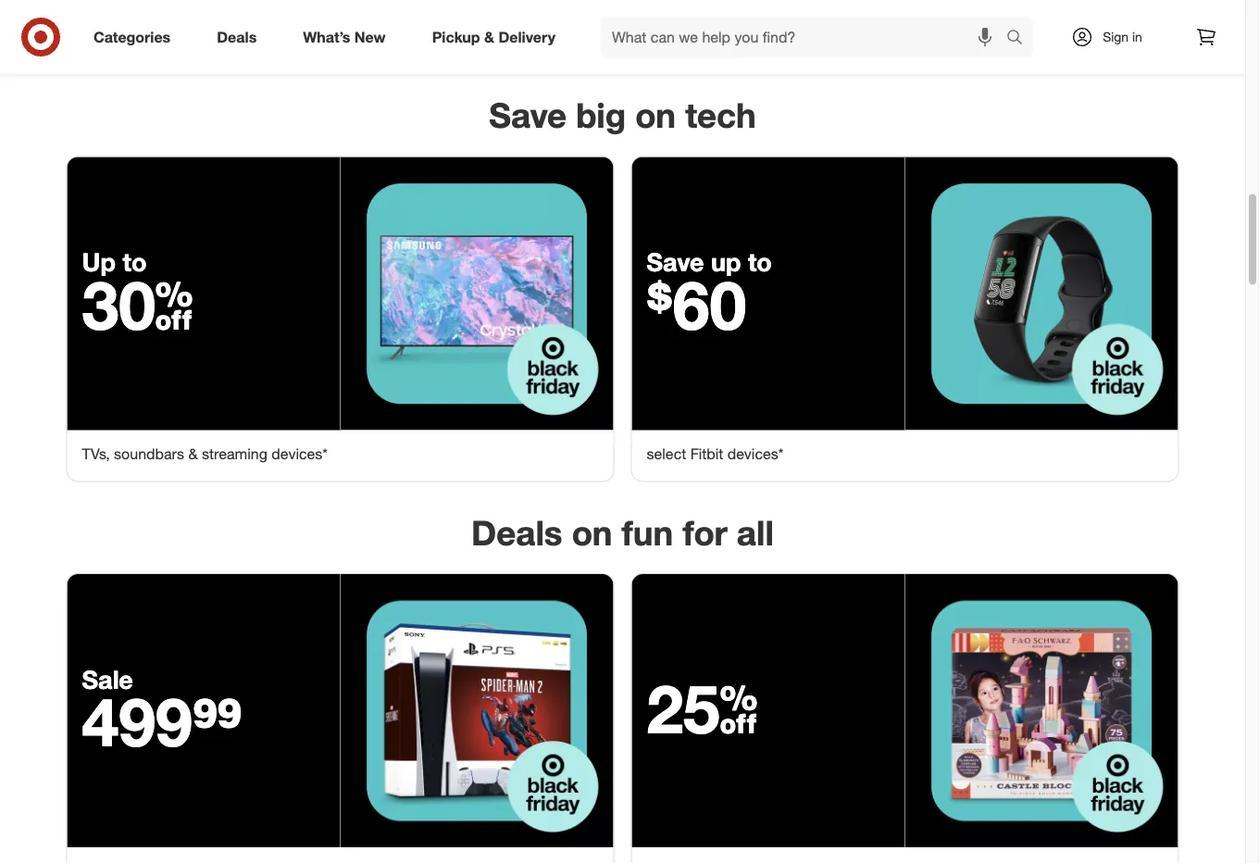 Task type: describe. For each thing, give the bounding box(es) containing it.
0 vertical spatial on
[[636, 94, 676, 136]]

pickup & delivery link
[[416, 17, 579, 57]]

2 add to cart button from the left
[[830, 0, 979, 27]]

fitbit
[[691, 444, 724, 462]]

carousel region
[[67, 0, 1179, 79]]

fun
[[622, 512, 674, 553]]

add for first add to cart button from the right
[[875, 5, 896, 19]]

target black friday image inside 25 link
[[905, 574, 1179, 847]]

deals for deals
[[217, 28, 257, 46]]

tech
[[686, 94, 756, 136]]

25
[[647, 668, 758, 749]]

tvs,
[[82, 444, 110, 462]]

1 devices* from the left
[[272, 444, 328, 462]]

target black friday image for up to
[[340, 157, 614, 430]]

deals for deals on fun for all
[[471, 512, 563, 553]]

1 add to cart button from the left
[[648, 0, 797, 27]]

what's
[[303, 28, 350, 46]]

search button
[[998, 17, 1043, 61]]

pickup
[[432, 28, 480, 46]]

up
[[82, 247, 116, 278]]

soundbars
[[114, 444, 184, 462]]

streaming
[[202, 444, 267, 462]]

30
[[82, 264, 193, 345]]

up to
[[82, 247, 147, 278]]

sign in
[[1103, 29, 1143, 45]]

What can we help you find? suggestions appear below search field
[[601, 17, 1011, 57]]

new
[[355, 28, 386, 46]]

1 cart from the left
[[731, 5, 752, 19]]

target black friday image for sale
[[340, 574, 614, 847]]

in
[[1133, 29, 1143, 45]]

select fitbit devices*
[[647, 444, 784, 462]]

big
[[576, 94, 626, 136]]

up
[[711, 247, 741, 278]]

save big on tech
[[489, 94, 756, 136]]

what's new
[[303, 28, 386, 46]]

0 vertical spatial &
[[484, 28, 495, 46]]

deals link
[[201, 17, 280, 57]]

$60
[[647, 264, 747, 345]]



Task type: vqa. For each thing, say whether or not it's contained in the screenshot.
& in 'LINK'
yes



Task type: locate. For each thing, give the bounding box(es) containing it.
0 horizontal spatial save
[[489, 94, 567, 136]]

25 link
[[632, 574, 1179, 863]]

cart
[[731, 5, 752, 19], [913, 5, 935, 19]]

save
[[489, 94, 567, 136], [647, 247, 704, 278]]

0 horizontal spatial deals
[[217, 28, 257, 46]]

add to cart for first add to cart button from the right
[[875, 5, 935, 19]]

1 vertical spatial &
[[188, 444, 198, 462]]

1 add to cart from the left
[[693, 5, 752, 19]]

all
[[737, 512, 774, 553]]

save for save big on tech
[[489, 94, 567, 136]]

save for save up to
[[647, 247, 704, 278]]

0 horizontal spatial cart
[[731, 5, 752, 19]]

devices* right the fitbit
[[728, 444, 784, 462]]

499 99
[[82, 681, 243, 762]]

1 horizontal spatial add to cart
[[875, 5, 935, 19]]

delivery
[[499, 28, 556, 46]]

1 horizontal spatial add
[[875, 5, 896, 19]]

sign in link
[[1056, 17, 1172, 57]]

select
[[647, 444, 687, 462]]

target black friday image for save up to
[[905, 157, 1179, 430]]

on left fun
[[572, 512, 613, 553]]

categories
[[94, 28, 171, 46]]

what's new link
[[287, 17, 409, 57]]

to
[[717, 5, 727, 19], [899, 5, 910, 19], [123, 247, 147, 278], [748, 247, 772, 278]]

target black friday image
[[340, 157, 614, 430], [905, 157, 1179, 430], [340, 574, 614, 847], [905, 574, 1179, 847]]

499
[[82, 681, 193, 762]]

sign
[[1103, 29, 1129, 45]]

save left big
[[489, 94, 567, 136]]

1 vertical spatial on
[[572, 512, 613, 553]]

99
[[193, 681, 243, 762]]

devices*
[[272, 444, 328, 462], [728, 444, 784, 462]]

sale
[[82, 664, 133, 695]]

1 vertical spatial save
[[647, 247, 704, 278]]

0 horizontal spatial add
[[693, 5, 714, 19]]

& right pickup
[[484, 28, 495, 46]]

& left streaming
[[188, 444, 198, 462]]

deals on fun for all
[[471, 512, 774, 553]]

on right big
[[636, 94, 676, 136]]

search
[[998, 30, 1043, 48]]

1 vertical spatial deals
[[471, 512, 563, 553]]

1 horizontal spatial cart
[[913, 5, 935, 19]]

save left up
[[647, 247, 704, 278]]

0 horizontal spatial add to cart
[[693, 5, 752, 19]]

2 devices* from the left
[[728, 444, 784, 462]]

1 horizontal spatial deals
[[471, 512, 563, 553]]

0 horizontal spatial &
[[188, 444, 198, 462]]

for
[[683, 512, 728, 553]]

2 add from the left
[[875, 5, 896, 19]]

1 horizontal spatial save
[[647, 247, 704, 278]]

deals
[[217, 28, 257, 46], [471, 512, 563, 553]]

add to cart for 2nd add to cart button from the right
[[693, 5, 752, 19]]

save up to
[[647, 247, 772, 278]]

1 horizontal spatial devices*
[[728, 444, 784, 462]]

0 vertical spatial save
[[489, 94, 567, 136]]

1 horizontal spatial add to cart button
[[830, 0, 979, 27]]

devices* right streaming
[[272, 444, 328, 462]]

pickup & delivery
[[432, 28, 556, 46]]

on
[[636, 94, 676, 136], [572, 512, 613, 553]]

add to cart button
[[648, 0, 797, 27], [830, 0, 979, 27]]

&
[[484, 28, 495, 46], [188, 444, 198, 462]]

tvs, soundbars & streaming devices*
[[82, 444, 328, 462]]

1 horizontal spatial on
[[636, 94, 676, 136]]

0 horizontal spatial devices*
[[272, 444, 328, 462]]

deals inside "link"
[[217, 28, 257, 46]]

1 add from the left
[[693, 5, 714, 19]]

2 add to cart from the left
[[875, 5, 935, 19]]

2 cart from the left
[[913, 5, 935, 19]]

categories link
[[78, 17, 194, 57]]

1 horizontal spatial &
[[484, 28, 495, 46]]

add
[[693, 5, 714, 19], [875, 5, 896, 19]]

add to cart
[[693, 5, 752, 19], [875, 5, 935, 19]]

0 horizontal spatial on
[[572, 512, 613, 553]]

0 vertical spatial deals
[[217, 28, 257, 46]]

add for 2nd add to cart button from the right
[[693, 5, 714, 19]]

0 horizontal spatial add to cart button
[[648, 0, 797, 27]]



